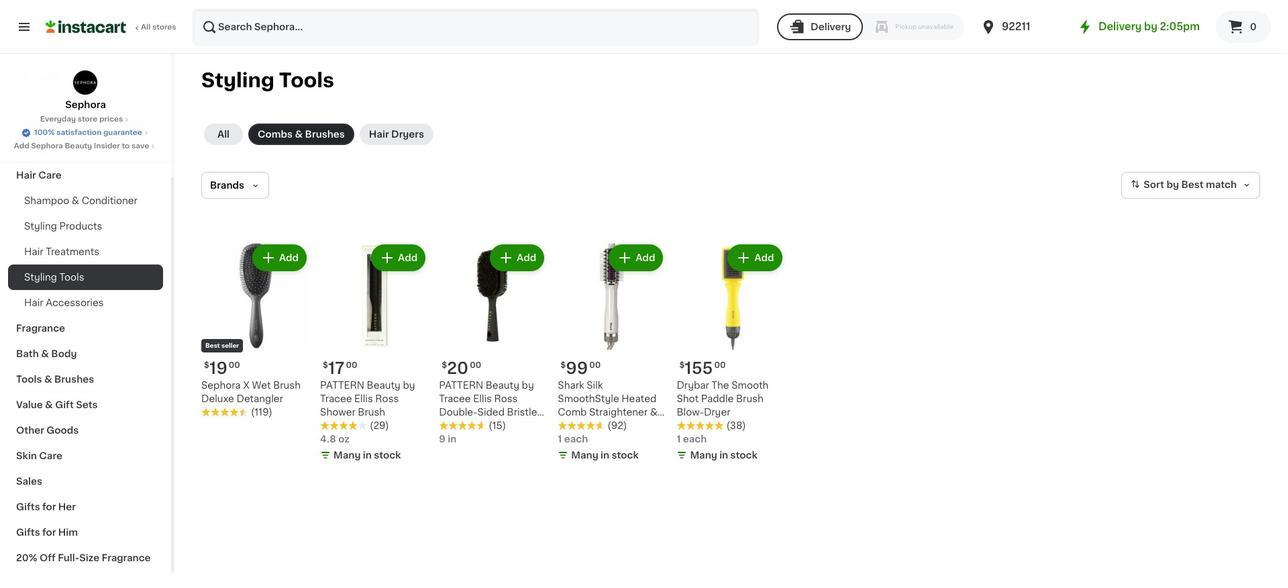 Task type: describe. For each thing, give the bounding box(es) containing it.
sets
[[76, 400, 98, 410]]

it
[[59, 45, 66, 54]]

styling tools inside styling tools link
[[24, 273, 84, 282]]

1 horizontal spatial tools
[[59, 273, 84, 282]]

w
[[469, 421, 477, 430]]

delivery for delivery by 2:05pm
[[1099, 21, 1142, 32]]

& right bath
[[41, 349, 49, 359]]

hair dryers link
[[360, 124, 434, 145]]

best seller
[[205, 342, 239, 349]]

dual
[[609, 421, 631, 430]]

by inside pattern beauty by tracee ellis ross shower brush
[[403, 381, 415, 390]]

value & gift sets link
[[8, 392, 163, 418]]

value
[[16, 400, 43, 410]]

add inside add sephora beauty insider to save link
[[14, 142, 29, 150]]

gift
[[55, 400, 74, 410]]

1 vertical spatial fragrance
[[102, 553, 151, 563]]

pattern beauty by tracee ellis ross double-sided bristle brush w firm boar & nylon bristles
[[439, 381, 537, 444]]

off
[[40, 553, 56, 563]]

& inside 'link'
[[45, 400, 53, 410]]

by inside pattern beauty by tracee ellis ross double-sided bristle brush w firm boar & nylon bristles
[[522, 381, 534, 390]]

combs & brushes
[[258, 130, 345, 139]]

$ 155 00
[[680, 361, 726, 376]]

holiday party ready beauty
[[16, 120, 153, 129]]

makeup
[[16, 145, 55, 154]]

smoother,
[[558, 421, 607, 430]]

delivery for delivery
[[811, 22, 852, 32]]

0 vertical spatial styling
[[201, 70, 274, 90]]

bath & body link
[[8, 341, 163, 367]]

sephora for sephora
[[65, 100, 106, 109]]

add for 17
[[398, 253, 418, 263]]

brushes for combs & brushes
[[305, 130, 345, 139]]

drybar the smooth shot paddle brush blow-dryer
[[677, 381, 769, 417]]

guarantee
[[103, 129, 142, 136]]

stock for 155
[[731, 451, 758, 460]]

service type group
[[778, 13, 965, 40]]

to
[[122, 142, 130, 150]]

seller
[[221, 342, 239, 349]]

best for best match
[[1182, 180, 1204, 189]]

skin
[[16, 451, 37, 461]]

save
[[132, 142, 149, 150]]

paddle
[[701, 394, 734, 404]]

skin care link
[[8, 443, 163, 469]]

oz
[[339, 434, 350, 444]]

00 for 19
[[229, 361, 240, 369]]

her
[[58, 502, 76, 512]]

instacart logo image
[[46, 19, 126, 35]]

add sephora beauty insider to save
[[14, 142, 149, 150]]

many for 17
[[334, 451, 361, 460]]

ellis for 20
[[473, 394, 492, 404]]

match
[[1206, 180, 1237, 189]]

0 vertical spatial tools
[[279, 70, 334, 90]]

mode,
[[633, 421, 663, 430]]

conditioner
[[82, 196, 138, 205]]

store
[[78, 115, 98, 123]]

add button for 20
[[492, 246, 543, 270]]

20
[[447, 361, 469, 376]]

bath
[[16, 349, 39, 359]]

hair care
[[16, 171, 62, 180]]

brush inside pattern beauty by tracee ellis ross shower brush
[[358, 408, 385, 417]]

many for 155
[[690, 451, 718, 460]]

tools & brushes
[[16, 375, 94, 384]]

0 vertical spatial styling tools
[[201, 70, 334, 90]]

sales
[[16, 477, 42, 486]]

prices
[[99, 115, 123, 123]]

brands
[[210, 181, 244, 190]]

many in stock for 17
[[334, 451, 401, 460]]

9
[[439, 434, 446, 444]]

product group containing 17
[[320, 242, 429, 465]]

product group containing 99
[[558, 242, 666, 471]]

product group containing 19
[[201, 242, 310, 419]]

by inside field
[[1167, 180, 1180, 189]]

2 vertical spatial tools
[[16, 375, 42, 384]]

in right 9
[[448, 434, 457, 444]]

gifts for him
[[16, 528, 78, 537]]

other
[[16, 426, 44, 435]]

all stores link
[[46, 8, 177, 46]]

delivery button
[[778, 13, 864, 40]]

hair care link
[[8, 162, 163, 188]]

$ for 19
[[204, 361, 209, 369]]

hair dryers
[[369, 130, 424, 139]]

all link
[[204, 124, 243, 145]]

buy
[[38, 45, 57, 54]]

x
[[243, 381, 250, 390]]

stock for 17
[[374, 451, 401, 460]]

shampoo & conditioner link
[[8, 188, 163, 214]]

gifts for gifts for him
[[16, 528, 40, 537]]

dryers
[[391, 130, 424, 139]]

comb
[[558, 408, 587, 417]]

add button for 155
[[729, 246, 781, 270]]

ross for 20
[[494, 394, 518, 404]]

best for best seller
[[205, 342, 220, 349]]

all for all stores
[[141, 23, 151, 31]]

many in stock for 99
[[572, 451, 639, 460]]

many for 99
[[572, 451, 599, 460]]

gifts for him link
[[8, 520, 163, 545]]

tracee for 20
[[439, 394, 471, 404]]

& up mode,
[[650, 408, 658, 417]]

smoothstyle
[[558, 394, 620, 404]]

beauty inside pattern beauty by tracee ellis ross shower brush
[[367, 381, 401, 390]]

1 for 155
[[677, 434, 681, 444]]

hair inside shark silk smoothstyle heated comb straightener & smoother, dual mode, blow dryer brush & straightener for all hair types
[[558, 461, 577, 471]]

for
[[619, 448, 634, 457]]

(15)
[[489, 421, 506, 430]]

tracee for 17
[[320, 394, 352, 404]]

gifts for her link
[[8, 494, 163, 520]]

hair for hair treatments
[[24, 247, 43, 256]]

nylon
[[439, 434, 467, 444]]

hair accessories link
[[8, 290, 163, 316]]

100% satisfaction guarantee button
[[21, 125, 150, 138]]

ready
[[84, 120, 116, 129]]

stock for 99
[[612, 451, 639, 460]]

add button for 17
[[373, 246, 424, 270]]

value & gift sets
[[16, 400, 98, 410]]

smooth
[[732, 381, 769, 390]]

blow-
[[677, 408, 704, 417]]

brush inside pattern beauty by tracee ellis ross double-sided bristle brush w firm boar & nylon bristles
[[439, 421, 467, 430]]

buy it again link
[[8, 36, 163, 63]]

all inside shark silk smoothstyle heated comb straightener & smoother, dual mode, blow dryer brush & straightener for all hair types
[[637, 448, 648, 457]]

sort by
[[1144, 180, 1180, 189]]

styling for styling products link
[[24, 222, 57, 231]]

00 for 99
[[590, 361, 601, 369]]

holiday party ready beauty link
[[8, 111, 163, 137]]

17
[[328, 361, 345, 376]]

$ for 155
[[680, 361, 685, 369]]

sort
[[1144, 180, 1165, 189]]

hair for hair accessories
[[24, 298, 43, 308]]

1 for 99
[[558, 434, 562, 444]]

each for 155
[[683, 434, 707, 444]]

for for him
[[42, 528, 56, 537]]

sephora link
[[65, 70, 106, 111]]

styling for styling tools link
[[24, 273, 57, 282]]

skin care
[[16, 451, 62, 461]]

Search field
[[193, 9, 759, 44]]

99
[[566, 361, 588, 376]]

& down bath & body at the bottom left
[[44, 375, 52, 384]]

tools & brushes link
[[8, 367, 163, 392]]

detangler
[[237, 394, 283, 404]]

& inside pattern beauty by tracee ellis ross double-sided bristle brush w firm boar & nylon bristles
[[527, 421, 534, 430]]

0 vertical spatial straightener
[[589, 408, 648, 417]]

add for 155
[[755, 253, 774, 263]]

again
[[68, 45, 94, 54]]



Task type: vqa. For each thing, say whether or not it's contained in the screenshot.
the '$7.04 Original price: $8.29' element
no



Task type: locate. For each thing, give the bounding box(es) containing it.
brushes up gift at the bottom of the page
[[54, 375, 94, 384]]

2 vertical spatial all
[[637, 448, 648, 457]]

5 product group from the left
[[677, 242, 785, 465]]

1 each down blow-
[[677, 434, 707, 444]]

1 each for 99
[[558, 434, 588, 444]]

1 horizontal spatial dryer
[[704, 408, 731, 417]]

0 horizontal spatial ross
[[376, 394, 399, 404]]

00 inside $ 17 00
[[346, 361, 357, 369]]

gifts for gifts for her
[[16, 502, 40, 512]]

100%
[[34, 129, 55, 136]]

0 vertical spatial care
[[38, 171, 62, 180]]

pattern inside pattern beauty by tracee ellis ross shower brush
[[320, 381, 365, 390]]

product group containing 20
[[439, 242, 547, 446]]

hair treatments
[[24, 247, 99, 256]]

brushes for tools & brushes
[[54, 375, 94, 384]]

1 pattern from the left
[[320, 381, 365, 390]]

2 gifts from the top
[[16, 528, 40, 537]]

0 horizontal spatial 1
[[558, 434, 562, 444]]

1 vertical spatial gifts
[[16, 528, 40, 537]]

3 stock from the left
[[731, 451, 758, 460]]

2 horizontal spatial all
[[637, 448, 648, 457]]

1 horizontal spatial tracee
[[439, 394, 471, 404]]

2 ellis from the left
[[473, 394, 492, 404]]

2 for from the top
[[42, 528, 56, 537]]

other goods
[[16, 426, 79, 435]]

in for 17
[[363, 451, 372, 460]]

wet
[[252, 381, 271, 390]]

1 horizontal spatial ross
[[494, 394, 518, 404]]

1 horizontal spatial sephora
[[65, 100, 106, 109]]

add button
[[254, 246, 306, 270], [373, 246, 424, 270], [492, 246, 543, 270], [610, 246, 662, 270], [729, 246, 781, 270]]

1 horizontal spatial delivery
[[1099, 21, 1142, 32]]

2 product group from the left
[[320, 242, 429, 465]]

ross up (29)
[[376, 394, 399, 404]]

fragrance
[[16, 324, 65, 333], [102, 553, 151, 563]]

sephora up deluxe
[[201, 381, 241, 390]]

20%
[[16, 553, 37, 563]]

hair left accessories on the left of page
[[24, 298, 43, 308]]

tracee inside pattern beauty by tracee ellis ross double-sided bristle brush w firm boar & nylon bristles
[[439, 394, 471, 404]]

best left seller
[[205, 342, 220, 349]]

00 right 99
[[590, 361, 601, 369]]

boar
[[502, 421, 524, 430]]

0 horizontal spatial brushes
[[54, 375, 94, 384]]

tracee inside pattern beauty by tracee ellis ross shower brush
[[320, 394, 352, 404]]

lists link
[[8, 63, 163, 90]]

all right for
[[637, 448, 648, 457]]

00 up the
[[715, 361, 726, 369]]

(92)
[[608, 421, 627, 430]]

each down smoother, on the left bottom
[[564, 434, 588, 444]]

gifts up 20%
[[16, 528, 40, 537]]

0 vertical spatial dryer
[[704, 408, 731, 417]]

ellis up shower
[[355, 394, 373, 404]]

0 horizontal spatial fragrance
[[16, 324, 65, 333]]

sephora inside sephora x wet brush deluxe detangler
[[201, 381, 241, 390]]

beauty down satisfaction
[[65, 142, 92, 150]]

1 stock from the left
[[374, 451, 401, 460]]

gifts
[[16, 502, 40, 512], [16, 528, 40, 537]]

2 horizontal spatial many in stock
[[690, 451, 758, 460]]

goods
[[47, 426, 79, 435]]

$ for 99
[[561, 361, 566, 369]]

0 vertical spatial gifts
[[16, 502, 40, 512]]

3 product group from the left
[[439, 242, 547, 446]]

1 horizontal spatial many in stock
[[572, 451, 639, 460]]

3 add button from the left
[[492, 246, 543, 270]]

1 vertical spatial straightener
[[558, 448, 617, 457]]

bath & body
[[16, 349, 77, 359]]

shot
[[677, 394, 699, 404]]

1 horizontal spatial fragrance
[[102, 553, 151, 563]]

5 00 from the left
[[715, 361, 726, 369]]

5 $ from the left
[[680, 361, 685, 369]]

1 for from the top
[[42, 502, 56, 512]]

0 vertical spatial brushes
[[305, 130, 345, 139]]

0 horizontal spatial delivery
[[811, 22, 852, 32]]

delivery inside button
[[811, 22, 852, 32]]

straightener up dual
[[589, 408, 648, 417]]

2 many in stock from the left
[[572, 451, 639, 460]]

for inside "link"
[[42, 528, 56, 537]]

& left gift at the bottom of the page
[[45, 400, 53, 410]]

1 down smoother, on the left bottom
[[558, 434, 562, 444]]

0 horizontal spatial tracee
[[320, 394, 352, 404]]

party
[[56, 120, 82, 129]]

tools up combs & brushes link
[[279, 70, 334, 90]]

1 add button from the left
[[254, 246, 306, 270]]

4 add button from the left
[[610, 246, 662, 270]]

everyday store prices link
[[40, 114, 131, 125]]

0 horizontal spatial each
[[564, 434, 588, 444]]

1 $ from the left
[[204, 361, 209, 369]]

lists
[[38, 72, 61, 81]]

styling products
[[24, 222, 102, 231]]

styling up all link
[[201, 70, 274, 90]]

00 for 17
[[346, 361, 357, 369]]

$ inside $ 20 00
[[442, 361, 447, 369]]

4 00 from the left
[[590, 361, 601, 369]]

stock down (38)
[[731, 451, 758, 460]]

1 vertical spatial styling tools
[[24, 273, 84, 282]]

1 horizontal spatial 1
[[677, 434, 681, 444]]

00 for 20
[[470, 361, 482, 369]]

brush down smooth
[[736, 394, 764, 404]]

hair left types
[[558, 461, 577, 471]]

each
[[564, 434, 588, 444], [683, 434, 707, 444]]

fragrance right size
[[102, 553, 151, 563]]

many down blow-
[[690, 451, 718, 460]]

00 for 155
[[715, 361, 726, 369]]

1 ross from the left
[[376, 394, 399, 404]]

ellis for 17
[[355, 394, 373, 404]]

sephora inside add sephora beauty insider to save link
[[31, 142, 63, 150]]

1 horizontal spatial stock
[[612, 451, 639, 460]]

holiday
[[16, 120, 54, 129]]

best left match
[[1182, 180, 1204, 189]]

double-
[[439, 408, 478, 417]]

shark silk smoothstyle heated comb straightener & smoother, dual mode, blow dryer brush & straightener for all hair types
[[558, 381, 663, 471]]

$ down best seller
[[204, 361, 209, 369]]

brush inside sephora x wet brush deluxe detangler
[[273, 381, 301, 390]]

1 vertical spatial dryer
[[584, 434, 610, 444]]

2 horizontal spatial many
[[690, 451, 718, 460]]

add button for 19
[[254, 246, 306, 270]]

tools up value at the left of page
[[16, 375, 42, 384]]

in for 99
[[601, 451, 610, 460]]

delivery by 2:05pm link
[[1078, 19, 1200, 35]]

combs & brushes link
[[248, 124, 354, 145]]

$ up drybar
[[680, 361, 685, 369]]

2 tracee from the left
[[439, 394, 471, 404]]

3 many in stock from the left
[[690, 451, 758, 460]]

1 horizontal spatial brushes
[[305, 130, 345, 139]]

1 vertical spatial care
[[39, 451, 62, 461]]

0 vertical spatial best
[[1182, 180, 1204, 189]]

0 vertical spatial for
[[42, 502, 56, 512]]

2 00 from the left
[[346, 361, 357, 369]]

0 horizontal spatial sephora
[[31, 142, 63, 150]]

gifts down sales
[[16, 502, 40, 512]]

product group containing 155
[[677, 242, 785, 465]]

0 vertical spatial fragrance
[[16, 324, 65, 333]]

hair accessories
[[24, 298, 104, 308]]

styling tools link
[[8, 265, 163, 290]]

& right combs
[[295, 130, 303, 139]]

Best match Sort by field
[[1122, 172, 1261, 199]]

1 horizontal spatial styling tools
[[201, 70, 334, 90]]

& inside "link"
[[72, 196, 79, 205]]

add sephora beauty insider to save link
[[14, 141, 157, 152]]

add for 19
[[279, 253, 299, 263]]

pattern inside pattern beauty by tracee ellis ross double-sided bristle brush w firm boar & nylon bristles
[[439, 381, 483, 390]]

1 vertical spatial tools
[[59, 273, 84, 282]]

00 right 20
[[470, 361, 482, 369]]

2 pattern from the left
[[439, 381, 483, 390]]

brush right the wet
[[273, 381, 301, 390]]

4.8 oz
[[320, 434, 350, 444]]

2 add button from the left
[[373, 246, 424, 270]]

2 horizontal spatial sephora
[[201, 381, 241, 390]]

many in stock down (38)
[[690, 451, 758, 460]]

stock down dual
[[612, 451, 639, 460]]

all up the brands
[[217, 130, 230, 139]]

brush up (29)
[[358, 408, 385, 417]]

$ inside $ 155 00
[[680, 361, 685, 369]]

0 horizontal spatial many in stock
[[334, 451, 401, 460]]

brushes right combs
[[305, 130, 345, 139]]

1 horizontal spatial pattern
[[439, 381, 483, 390]]

everyday
[[40, 115, 76, 123]]

for for her
[[42, 502, 56, 512]]

1 horizontal spatial 1 each
[[677, 434, 707, 444]]

beauty up save
[[118, 120, 153, 129]]

each down blow-
[[683, 434, 707, 444]]

add for 20
[[517, 253, 537, 263]]

0 button
[[1217, 11, 1272, 43]]

1 horizontal spatial ellis
[[473, 394, 492, 404]]

$ inside $ 19 00
[[204, 361, 209, 369]]

2 vertical spatial sephora
[[201, 381, 241, 390]]

1 vertical spatial brushes
[[54, 375, 94, 384]]

everyday store prices
[[40, 115, 123, 123]]

pattern for 20
[[439, 381, 483, 390]]

$ for 17
[[323, 361, 328, 369]]

dryer down paddle
[[704, 408, 731, 417]]

& down mode,
[[642, 434, 650, 444]]

many in stock down oz
[[334, 451, 401, 460]]

1 ellis from the left
[[355, 394, 373, 404]]

shampoo & conditioner
[[24, 196, 138, 205]]

tracee up shower
[[320, 394, 352, 404]]

4.8
[[320, 434, 336, 444]]

1 horizontal spatial many
[[572, 451, 599, 460]]

brush
[[273, 381, 301, 390], [736, 394, 764, 404], [358, 408, 385, 417], [439, 421, 467, 430], [612, 434, 640, 444]]

155
[[685, 361, 713, 376]]

other goods link
[[8, 418, 163, 443]]

many down oz
[[334, 451, 361, 460]]

for left her
[[42, 502, 56, 512]]

add for 99
[[636, 253, 656, 263]]

sephora x wet brush deluxe detangler
[[201, 381, 301, 404]]

1 vertical spatial sephora
[[31, 142, 63, 150]]

care for skin care
[[39, 451, 62, 461]]

all inside all link
[[217, 130, 230, 139]]

00 inside $ 99 00
[[590, 361, 601, 369]]

beauty
[[118, 120, 153, 129], [65, 142, 92, 150], [367, 381, 401, 390], [486, 381, 520, 390]]

1 tracee from the left
[[320, 394, 352, 404]]

sephora for sephora x wet brush deluxe detangler
[[201, 381, 241, 390]]

0 horizontal spatial all
[[141, 23, 151, 31]]

0 horizontal spatial dryer
[[584, 434, 610, 444]]

0 horizontal spatial ellis
[[355, 394, 373, 404]]

for left him
[[42, 528, 56, 537]]

the
[[712, 381, 730, 390]]

0 vertical spatial sephora
[[65, 100, 106, 109]]

care right skin
[[39, 451, 62, 461]]

1 vertical spatial for
[[42, 528, 56, 537]]

insider
[[94, 142, 120, 150]]

$ up shark
[[561, 361, 566, 369]]

ellis inside pattern beauty by tracee ellis ross shower brush
[[355, 394, 373, 404]]

00 right 17
[[346, 361, 357, 369]]

1 horizontal spatial best
[[1182, 180, 1204, 189]]

in down (29)
[[363, 451, 372, 460]]

all left the stores
[[141, 23, 151, 31]]

blow
[[558, 434, 581, 444]]

for
[[42, 502, 56, 512], [42, 528, 56, 537]]

tools
[[279, 70, 334, 90], [59, 273, 84, 282], [16, 375, 42, 384]]

3 00 from the left
[[470, 361, 482, 369]]

many
[[334, 451, 361, 460], [572, 451, 599, 460], [690, 451, 718, 460]]

2 1 from the left
[[677, 434, 681, 444]]

brands button
[[201, 172, 269, 199]]

ross for 17
[[376, 394, 399, 404]]

tools down treatments
[[59, 273, 84, 282]]

products
[[59, 222, 102, 231]]

bristle
[[507, 408, 537, 417]]

pattern
[[320, 381, 365, 390], [439, 381, 483, 390]]

0 vertical spatial all
[[141, 23, 151, 31]]

brush inside shark silk smoothstyle heated comb straightener & smoother, dual mode, blow dryer brush & straightener for all hair types
[[612, 434, 640, 444]]

00 inside $ 155 00
[[715, 361, 726, 369]]

0 horizontal spatial best
[[205, 342, 220, 349]]

hair for hair dryers
[[369, 130, 389, 139]]

00 inside $ 20 00
[[470, 361, 482, 369]]

ross inside pattern beauty by tracee ellis ross double-sided bristle brush w firm boar & nylon bristles
[[494, 394, 518, 404]]

many in stock up types
[[572, 451, 639, 460]]

0 horizontal spatial tools
[[16, 375, 42, 384]]

2 horizontal spatial tools
[[279, 70, 334, 90]]

hair down makeup
[[16, 171, 36, 180]]

1 vertical spatial styling
[[24, 222, 57, 231]]

styling down 'shampoo'
[[24, 222, 57, 231]]

1 each from the left
[[564, 434, 588, 444]]

bristles
[[469, 434, 505, 444]]

stock down (29)
[[374, 451, 401, 460]]

sales link
[[8, 469, 163, 494]]

size
[[79, 553, 99, 563]]

styling tools up combs
[[201, 70, 334, 90]]

many up types
[[572, 451, 599, 460]]

2:05pm
[[1161, 21, 1200, 32]]

1 each
[[558, 434, 588, 444], [677, 434, 707, 444]]

0
[[1251, 22, 1257, 32]]

5 add button from the left
[[729, 246, 781, 270]]

shark
[[558, 381, 585, 390]]

$ 99 00
[[561, 361, 601, 376]]

2 ross from the left
[[494, 394, 518, 404]]

hair treatments link
[[8, 239, 163, 265]]

straightener up types
[[558, 448, 617, 457]]

best inside field
[[1182, 180, 1204, 189]]

00 inside $ 19 00
[[229, 361, 240, 369]]

styling products link
[[8, 214, 163, 239]]

tracee up double-
[[439, 394, 471, 404]]

add button for 99
[[610, 246, 662, 270]]

sephora up store
[[65, 100, 106, 109]]

brush up for
[[612, 434, 640, 444]]

sephora down 100%
[[31, 142, 63, 150]]

styling down hair treatments
[[24, 273, 57, 282]]

all for all
[[217, 130, 230, 139]]

2 vertical spatial styling
[[24, 273, 57, 282]]

silk
[[587, 381, 603, 390]]

combs
[[258, 130, 293, 139]]

beauty inside pattern beauty by tracee ellis ross double-sided bristle brush w firm boar & nylon bristles
[[486, 381, 520, 390]]

3 $ from the left
[[442, 361, 447, 369]]

brush inside drybar the smooth shot paddle brush blow-dryer
[[736, 394, 764, 404]]

$ for 20
[[442, 361, 447, 369]]

gifts inside "link"
[[16, 528, 40, 537]]

0 horizontal spatial many
[[334, 451, 361, 460]]

1 down blow-
[[677, 434, 681, 444]]

100% satisfaction guarantee
[[34, 129, 142, 136]]

each for 99
[[564, 434, 588, 444]]

in for 155
[[720, 451, 729, 460]]

1 gifts from the top
[[16, 502, 40, 512]]

full-
[[58, 553, 79, 563]]

in up types
[[601, 451, 610, 460]]

satisfaction
[[56, 129, 102, 136]]

3 many from the left
[[690, 451, 718, 460]]

ross inside pattern beauty by tracee ellis ross shower brush
[[376, 394, 399, 404]]

2 each from the left
[[683, 434, 707, 444]]

dryer inside shark silk smoothstyle heated comb straightener & smoother, dual mode, blow dryer brush & straightener for all hair types
[[584, 434, 610, 444]]

$ inside $ 17 00
[[323, 361, 328, 369]]

pattern down $ 17 00
[[320, 381, 365, 390]]

ross up sided
[[494, 394, 518, 404]]

$ up shower
[[323, 361, 328, 369]]

ross
[[376, 394, 399, 404], [494, 394, 518, 404]]

0 horizontal spatial stock
[[374, 451, 401, 460]]

sephora logo image
[[73, 70, 98, 95]]

care for hair care
[[38, 171, 62, 180]]

in down (38)
[[720, 451, 729, 460]]

beauty up sided
[[486, 381, 520, 390]]

styling tools down hair treatments
[[24, 273, 84, 282]]

1 horizontal spatial each
[[683, 434, 707, 444]]

& down bristle
[[527, 421, 534, 430]]

fragrance inside "link"
[[16, 324, 65, 333]]

1 each for 155
[[677, 434, 707, 444]]

brush up nylon
[[439, 421, 467, 430]]

1 1 from the left
[[558, 434, 562, 444]]

ellis up sided
[[473, 394, 492, 404]]

1 many in stock from the left
[[334, 451, 401, 460]]

treatments
[[46, 247, 99, 256]]

2 stock from the left
[[612, 451, 639, 460]]

1 vertical spatial all
[[217, 130, 230, 139]]

00 right 19
[[229, 361, 240, 369]]

2 $ from the left
[[323, 361, 328, 369]]

2 1 each from the left
[[677, 434, 707, 444]]

beauty up (29)
[[367, 381, 401, 390]]

2 horizontal spatial stock
[[731, 451, 758, 460]]

all inside all stores link
[[141, 23, 151, 31]]

product group
[[201, 242, 310, 419], [320, 242, 429, 465], [439, 242, 547, 446], [558, 242, 666, 471], [677, 242, 785, 465]]

$ up double-
[[442, 361, 447, 369]]

dryer down smoother, on the left bottom
[[584, 434, 610, 444]]

4 product group from the left
[[558, 242, 666, 471]]

shampoo
[[24, 196, 69, 205]]

hair left treatments
[[24, 247, 43, 256]]

best inside product group
[[205, 342, 220, 349]]

1 product group from the left
[[201, 242, 310, 419]]

20% off full-size fragrance link
[[8, 545, 163, 571]]

None search field
[[192, 8, 760, 46]]

gifts for her
[[16, 502, 76, 512]]

hair for hair care
[[16, 171, 36, 180]]

dryer inside drybar the smooth shot paddle brush blow-dryer
[[704, 408, 731, 417]]

& up products
[[72, 196, 79, 205]]

hair left dryers
[[369, 130, 389, 139]]

pattern down $ 20 00
[[439, 381, 483, 390]]

1 vertical spatial best
[[205, 342, 220, 349]]

dryer
[[704, 408, 731, 417], [584, 434, 610, 444]]

1 horizontal spatial all
[[217, 130, 230, 139]]

1 many from the left
[[334, 451, 361, 460]]

pattern for 17
[[320, 381, 365, 390]]

$ inside $ 99 00
[[561, 361, 566, 369]]

sided
[[478, 408, 505, 417]]

ellis inside pattern beauty by tracee ellis ross double-sided bristle brush w firm boar & nylon bristles
[[473, 394, 492, 404]]

fragrance up bath & body at the bottom left
[[16, 324, 65, 333]]

0 horizontal spatial pattern
[[320, 381, 365, 390]]

drybar
[[677, 381, 710, 390]]

1 1 each from the left
[[558, 434, 588, 444]]

1 each down smoother, on the left bottom
[[558, 434, 588, 444]]

many in stock for 155
[[690, 451, 758, 460]]

care up 'shampoo'
[[38, 171, 62, 180]]

4 $ from the left
[[561, 361, 566, 369]]

&
[[295, 130, 303, 139], [72, 196, 79, 205], [41, 349, 49, 359], [44, 375, 52, 384], [45, 400, 53, 410], [650, 408, 658, 417], [527, 421, 534, 430], [642, 434, 650, 444]]

1 00 from the left
[[229, 361, 240, 369]]

2 many from the left
[[572, 451, 599, 460]]

0 horizontal spatial 1 each
[[558, 434, 588, 444]]

0 horizontal spatial styling tools
[[24, 273, 84, 282]]



